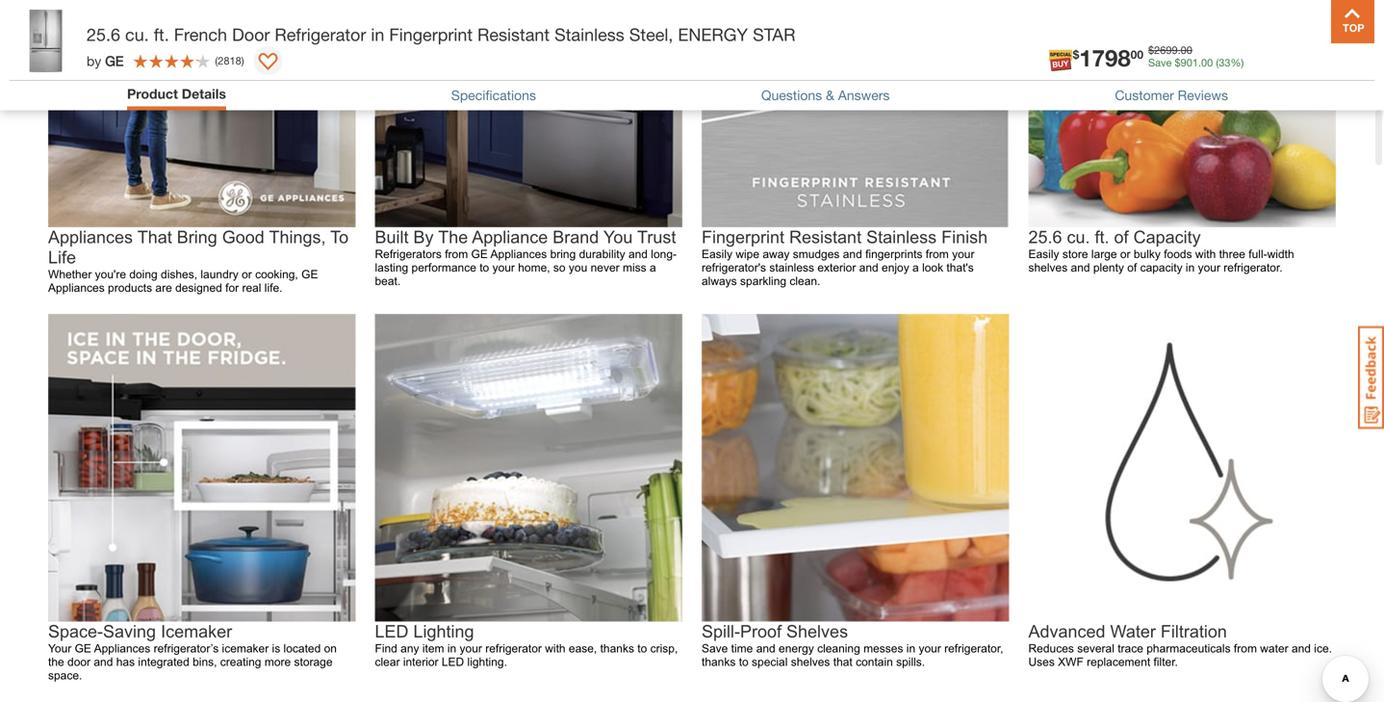 Task type: locate. For each thing, give the bounding box(es) containing it.
product
[[127, 86, 178, 102]]

in
[[371, 24, 385, 45]]

product image image
[[14, 10, 77, 72]]

product details button
[[127, 86, 226, 105], [127, 86, 226, 102]]

1 horizontal spatial $
[[1149, 44, 1155, 56]]

feedback link image
[[1359, 326, 1385, 430]]

specifications
[[452, 87, 536, 103]]

steel,
[[630, 24, 674, 45]]

25.6 cu. ft. french door refrigerator in fingerprint resistant stainless steel, energy star
[[87, 24, 796, 45]]

1 horizontal spatial (
[[1217, 56, 1220, 69]]

00 left save
[[1131, 48, 1144, 61]]

reviews
[[1179, 87, 1229, 103]]

$ right save
[[1176, 56, 1181, 69]]

ge
[[105, 53, 124, 69]]

33
[[1220, 56, 1231, 69]]

%)
[[1231, 56, 1245, 69]]

product details
[[127, 86, 226, 102]]

00
[[1181, 44, 1193, 56], [1131, 48, 1144, 61], [1202, 56, 1214, 69]]

. left 33
[[1199, 56, 1202, 69]]

1 horizontal spatial .
[[1199, 56, 1202, 69]]

( left ")"
[[215, 54, 218, 67]]

stainless
[[555, 24, 625, 45]]

2818
[[218, 54, 241, 67]]

answers
[[839, 87, 890, 103]]

questions & answers button
[[762, 87, 890, 103], [762, 87, 890, 103]]

( left %)
[[1217, 56, 1220, 69]]

(
[[215, 54, 218, 67], [1217, 56, 1220, 69]]

)
[[241, 54, 244, 67]]

( 2818 )
[[215, 54, 244, 67]]

details
[[182, 86, 226, 102]]

ft.
[[154, 24, 169, 45]]

00 right 2699
[[1181, 44, 1193, 56]]

00 inside $ 1798 00
[[1131, 48, 1144, 61]]

( inside $ 2699 . 00 save $ 901 . 00 ( 33 %)
[[1217, 56, 1220, 69]]

$ left 901
[[1149, 44, 1155, 56]]

0 horizontal spatial (
[[215, 54, 218, 67]]

cu.
[[125, 24, 149, 45]]

fingerprint
[[389, 24, 473, 45]]

specifications button
[[452, 87, 536, 103], [452, 87, 536, 103]]

$
[[1149, 44, 1155, 56], [1074, 48, 1080, 61], [1176, 56, 1181, 69]]

. right save
[[1178, 44, 1181, 56]]

$ left save
[[1074, 48, 1080, 61]]

by
[[87, 53, 101, 69]]

customer reviews button
[[1116, 87, 1229, 103], [1116, 87, 1229, 103]]

1 horizontal spatial 00
[[1181, 44, 1193, 56]]

.
[[1178, 44, 1181, 56], [1199, 56, 1202, 69]]

00 left 33
[[1202, 56, 1214, 69]]

0 horizontal spatial $
[[1074, 48, 1080, 61]]

0 horizontal spatial 00
[[1131, 48, 1144, 61]]

$ inside $ 1798 00
[[1074, 48, 1080, 61]]

refrigerator
[[275, 24, 366, 45]]



Task type: describe. For each thing, give the bounding box(es) containing it.
$ for 1798
[[1074, 48, 1080, 61]]

2 horizontal spatial $
[[1176, 56, 1181, 69]]

save
[[1149, 56, 1173, 69]]

901
[[1181, 56, 1199, 69]]

2 horizontal spatial 00
[[1202, 56, 1214, 69]]

resistant
[[478, 24, 550, 45]]

customer
[[1116, 87, 1175, 103]]

&
[[826, 87, 835, 103]]

door
[[232, 24, 270, 45]]

1798
[[1080, 44, 1131, 71]]

top button
[[1332, 0, 1375, 43]]

display image
[[259, 53, 278, 72]]

by ge
[[87, 53, 124, 69]]

questions & answers
[[762, 87, 890, 103]]

$ 1798 00
[[1074, 44, 1144, 71]]

25.6
[[87, 24, 120, 45]]

questions
[[762, 87, 823, 103]]

french
[[174, 24, 227, 45]]

star
[[753, 24, 796, 45]]

$ 2699 . 00 save $ 901 . 00 ( 33 %)
[[1149, 44, 1245, 69]]

$ for 2699
[[1149, 44, 1155, 56]]

customer reviews
[[1116, 87, 1229, 103]]

2699
[[1155, 44, 1178, 56]]

0 horizontal spatial .
[[1178, 44, 1181, 56]]

energy
[[678, 24, 748, 45]]



Task type: vqa. For each thing, say whether or not it's contained in the screenshot.
$
yes



